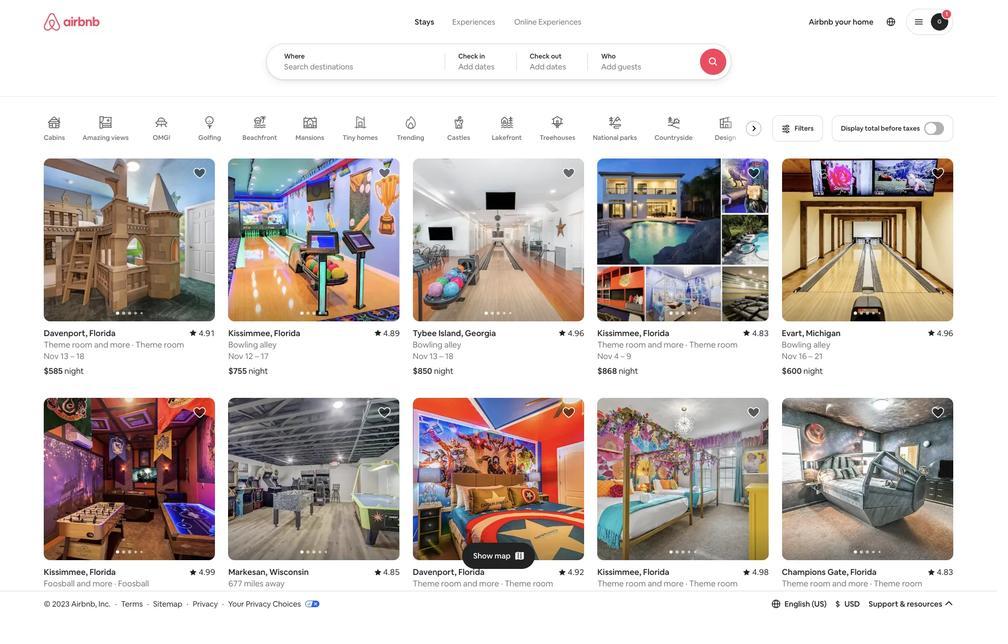 Task type: describe. For each thing, give the bounding box(es) containing it.
lakefront
[[492, 134, 522, 142]]

castles
[[448, 134, 471, 142]]

kissimmee, florida theme room and more · theme room nov 4 – 9 $868 night
[[598, 328, 738, 376]]

countryside
[[655, 134, 693, 142]]

© 2023 airbnb, inc. ·
[[44, 600, 117, 610]]

markesan,
[[228, 568, 268, 578]]

kissimmee, florida foosball and more · foosball nov 7 – 12 $273 night
[[44, 568, 149, 616]]

(us)
[[812, 600, 827, 610]]

$401
[[228, 606, 247, 616]]

florida for kissimmee, florida theme room and more · theme room nov 4 – 9 $868 night
[[644, 328, 670, 339]]

more for kissimmee, florida theme room and more · theme room nov 4 – 9 $868 night
[[664, 340, 684, 350]]

florida for kissimmee, florida theme room and more · theme room nov 26 – dec 1
[[644, 568, 670, 578]]

night inside kissimmee, florida theme room and more · theme room nov 4 – 9 $868 night
[[619, 366, 639, 376]]

display total before taxes
[[842, 124, 921, 133]]

4.83 out of 5 average rating image for kissimmee, florida theme room and more · theme room nov 4 – 9 $868 night
[[744, 328, 769, 339]]

group for tybee island, georgia bowling alley nov 13 – 18 $850 night
[[413, 159, 585, 322]]

add to wishlist: markesan, wisconsin image
[[378, 407, 391, 420]]

florida inside champions gate, florida theme room and more · theme room nov 6 – 11 $382 night
[[851, 568, 877, 578]]

8 inside the markesan, wisconsin 677 miles away dec 3 – 8 $401 night
[[258, 591, 263, 601]]

and for kissimmee, florida theme room and more · theme room nov 4 – 9 $868 night
[[648, 340, 662, 350]]

in
[[480, 52, 485, 61]]

kissimmee, florida theme room and more · theme room nov 26 – dec 1
[[598, 568, 738, 601]]

island,
[[439, 328, 464, 339]]

tiny homes
[[343, 134, 378, 142]]

kissimmee, florida bowling alley nov 12 – 17 $755 night
[[228, 328, 301, 376]]

filters button
[[773, 115, 824, 142]]

stays button
[[406, 11, 443, 33]]

and for davenport, florida theme room and more · theme room nov 13 – 18 $585 night
[[94, 340, 108, 350]]

– inside kissimmee, florida theme room and more · theme room nov 4 – 9 $868 night
[[621, 351, 625, 362]]

kissimmee, for nov 4 – 9
[[598, 328, 642, 339]]

dates for check in add dates
[[475, 62, 495, 72]]

and inside champions gate, florida theme room and more · theme room nov 6 – 11 $382 night
[[833, 579, 847, 590]]

markesan, wisconsin 677 miles away dec 3 – 8 $401 night
[[228, 568, 309, 616]]

4.92 out of 5 average rating image
[[559, 568, 585, 578]]

– inside champions gate, florida theme room and more · theme room nov 6 – 11 $382 night
[[806, 591, 810, 601]]

nov inside the kissimmee, florida foosball and more · foosball nov 7 – 12 $273 night
[[44, 591, 59, 601]]

2023
[[52, 600, 70, 610]]

national
[[593, 133, 619, 142]]

group containing amazing views
[[44, 107, 766, 150]]

· inside davenport, florida theme room and more · theme room nov 13 – 18 $585 night
[[132, 340, 134, 350]]

– inside davenport, florida theme room and more · theme room nov 13 – 18 $585 night
[[70, 351, 74, 362]]

none search field containing stays
[[266, 0, 762, 80]]

$273
[[44, 606, 62, 616]]

4
[[615, 351, 619, 362]]

check out add dates
[[530, 52, 566, 72]]

bowling for kissimmee, florida
[[228, 340, 258, 350]]

mansions
[[296, 134, 325, 142]]

4.91
[[199, 328, 215, 339]]

homes
[[357, 134, 378, 142]]

support & resources
[[869, 600, 943, 610]]

$755
[[228, 366, 247, 376]]

your
[[836, 17, 852, 27]]

12 inside the kissimmee, florida foosball and more · foosball nov 7 – 12 $273 night
[[73, 591, 81, 601]]

add inside who add guests
[[602, 62, 617, 72]]

13 inside tybee island, georgia bowling alley nov 13 – 18 $850 night
[[430, 351, 438, 362]]

· inside kissimmee, florida theme room and more · theme room nov 4 – 9 $868 night
[[686, 340, 688, 350]]

away
[[265, 579, 285, 590]]

group for kissimmee, florida bowling alley nov 12 – 17 $755 night
[[228, 159, 400, 322]]

dec inside the markesan, wisconsin 677 miles away dec 3 – 8 $401 night
[[228, 591, 244, 601]]

4.89 out of 5 average rating image
[[375, 328, 400, 339]]

treehouses
[[540, 134, 576, 142]]

airbnb your home link
[[803, 10, 881, 33]]

26
[[615, 591, 624, 601]]

– inside the markesan, wisconsin 677 miles away dec 3 – 8 $401 night
[[252, 591, 256, 601]]

check for check out add dates
[[530, 52, 550, 61]]

night inside champions gate, florida theme room and more · theme room nov 6 – 11 $382 night
[[803, 606, 823, 616]]

nov inside tybee island, georgia bowling alley nov 13 – 18 $850 night
[[413, 351, 428, 362]]

alley for kissimmee, florida
[[260, 340, 277, 350]]

where
[[284, 52, 305, 61]]

usd
[[845, 600, 861, 610]]

tiny
[[343, 134, 356, 142]]

taxes
[[904, 124, 921, 133]]

group for markesan, wisconsin 677 miles away dec 3 – 8 $401 night
[[228, 398, 400, 561]]

kissimmee, for nov 12 – 17
[[228, 328, 273, 339]]

filters
[[795, 124, 814, 133]]

airbnb your home
[[809, 17, 874, 27]]

english (us) button
[[772, 600, 827, 610]]

night inside the kissimmee, florida foosball and more · foosball nov 7 – 12 $273 night
[[64, 606, 84, 616]]

– inside tybee island, georgia bowling alley nov 13 – 18 $850 night
[[440, 351, 444, 362]]

your privacy choices link
[[228, 600, 320, 610]]

stays
[[415, 17, 435, 27]]

– inside the kissimmee, florida foosball and more · foosball nov 7 – 12 $273 night
[[67, 591, 71, 601]]

4.85
[[383, 568, 400, 578]]

dates for check out add dates
[[547, 62, 566, 72]]

4.83 for champions gate, florida theme room and more · theme room nov 6 – 11 $382 night
[[938, 568, 954, 578]]

michigan
[[807, 328, 841, 339]]

13 inside davenport, florida theme room and more · theme room nov 13 – 18 $585 night
[[61, 351, 69, 362]]

7
[[61, 591, 65, 601]]

map
[[495, 552, 511, 561]]

amazing
[[83, 133, 110, 142]]

miles
[[244, 579, 264, 590]]

night inside "kissimmee, florida bowling alley nov 12 – 17 $755 night"
[[249, 366, 268, 376]]

18 inside tybee island, georgia bowling alley nov 13 – 18 $850 night
[[446, 351, 454, 362]]

privacy inside the your privacy choices link
[[246, 600, 271, 610]]

georgia
[[465, 328, 496, 339]]

dec inside davenport, florida theme room and more · theme room dec 3 – 8
[[413, 591, 428, 601]]

who
[[602, 52, 616, 61]]

show map
[[474, 552, 511, 561]]

kissimmee, for nov 7 – 12
[[44, 568, 88, 578]]

add to wishlist: kissimmee, florida image for 4.89
[[378, 167, 391, 180]]

©
[[44, 600, 50, 610]]

before
[[882, 124, 902, 133]]

6
[[799, 591, 804, 601]]

evart, michigan bowling alley nov 16 – 21 $600 night
[[783, 328, 841, 376]]

· inside the kissimmee, florida foosball and more · foosball nov 7 – 12 $273 night
[[114, 579, 116, 590]]

and inside the kissimmee, florida foosball and more · foosball nov 7 – 12 $273 night
[[77, 579, 91, 590]]

design
[[715, 134, 737, 142]]

profile element
[[608, 0, 954, 44]]

night inside evart, michigan bowling alley nov 16 – 21 $600 night
[[804, 366, 824, 376]]

choices
[[273, 600, 301, 610]]

– inside evart, michigan bowling alley nov 16 – 21 $600 night
[[809, 351, 813, 362]]

nov inside kissimmee, florida theme room and more · theme room nov 4 – 9 $868 night
[[598, 351, 613, 362]]

nov inside "kissimmee, florida bowling alley nov 12 – 17 $755 night"
[[228, 351, 243, 362]]

night inside the markesan, wisconsin 677 miles away dec 3 – 8 $401 night
[[248, 606, 268, 616]]

4.99
[[199, 568, 215, 578]]

bowling inside tybee island, georgia bowling alley nov 13 – 18 $850 night
[[413, 340, 443, 350]]

nov inside davenport, florida theme room and more · theme room nov 13 – 18 $585 night
[[44, 351, 59, 362]]

4.83 out of 5 average rating image for champions gate, florida theme room and more · theme room nov 6 – 11 $382 night
[[929, 568, 954, 578]]

airbnb
[[809, 17, 834, 27]]

amazing views
[[83, 133, 129, 142]]

&
[[901, 600, 906, 610]]

dec inside kissimmee, florida theme room and more · theme room nov 26 – dec 1
[[632, 591, 647, 601]]

kissimmee, inside kissimmee, florida theme room and more · theme room nov 26 – dec 1
[[598, 568, 642, 578]]

home
[[853, 17, 874, 27]]

$382
[[783, 606, 802, 616]]

davenport, for 3
[[413, 568, 457, 578]]

4.99 out of 5 average rating image
[[190, 568, 215, 578]]

online experiences link
[[505, 11, 592, 33]]

4.98 out of 5 average rating image
[[744, 568, 769, 578]]

· inside davenport, florida theme room and more · theme room dec 3 – 8
[[501, 579, 503, 590]]

gate,
[[828, 568, 849, 578]]

tybee island, georgia bowling alley nov 13 – 18 $850 night
[[413, 328, 496, 376]]

show
[[474, 552, 493, 561]]



Task type: vqa. For each thing, say whether or not it's contained in the screenshot.
Alley
yes



Task type: locate. For each thing, give the bounding box(es) containing it.
and inside davenport, florida theme room and more · theme room nov 13 – 18 $585 night
[[94, 340, 108, 350]]

0 horizontal spatial dates
[[475, 62, 495, 72]]

1 add from the left
[[459, 62, 473, 72]]

more inside the kissimmee, florida foosball and more · foosball nov 7 – 12 $273 night
[[93, 579, 113, 590]]

– inside kissimmee, florida theme room and more · theme room nov 26 – dec 1
[[626, 591, 630, 601]]

davenport, inside davenport, florida theme room and more · theme room nov 13 – 18 $585 night
[[44, 328, 88, 339]]

4.83 out of 5 average rating image up resources
[[929, 568, 954, 578]]

kissimmee, up 17
[[228, 328, 273, 339]]

2 18 from the left
[[446, 351, 454, 362]]

nov left the 7
[[44, 591, 59, 601]]

0 horizontal spatial alley
[[260, 340, 277, 350]]

1 horizontal spatial experiences
[[539, 17, 582, 27]]

kissimmee, up 26
[[598, 568, 642, 578]]

florida for davenport, florida theme room and more · theme room dec 3 – 8
[[459, 568, 485, 578]]

nov up the $585
[[44, 351, 59, 362]]

13 up $850 at the left bottom
[[430, 351, 438, 362]]

0 vertical spatial 1
[[946, 10, 949, 18]]

1 horizontal spatial 4.83 out of 5 average rating image
[[929, 568, 954, 578]]

1 horizontal spatial alley
[[445, 340, 462, 350]]

davenport, up the $585
[[44, 328, 88, 339]]

guests
[[618, 62, 642, 72]]

cabins
[[44, 134, 65, 142]]

1 horizontal spatial 4.96 out of 5 average rating image
[[929, 328, 954, 339]]

1 3 from the left
[[430, 591, 435, 601]]

champions
[[783, 568, 826, 578]]

resources
[[908, 600, 943, 610]]

1 horizontal spatial bowling
[[413, 340, 443, 350]]

add to wishlist: davenport, florida image
[[193, 167, 207, 180], [563, 407, 576, 420]]

1 vertical spatial 1
[[649, 591, 652, 601]]

0 horizontal spatial add
[[459, 62, 473, 72]]

omg!
[[153, 134, 171, 142]]

and inside davenport, florida theme room and more · theme room dec 3 – 8
[[464, 579, 478, 590]]

dates down in
[[475, 62, 495, 72]]

4.96 for tybee island, georgia bowling alley nov 13 – 18 $850 night
[[568, 328, 585, 339]]

1 foosball from the left
[[44, 579, 75, 590]]

check left out
[[530, 52, 550, 61]]

and inside kissimmee, florida theme room and more · theme room nov 26 – dec 1
[[648, 579, 662, 590]]

davenport, right the 4.85
[[413, 568, 457, 578]]

more for kissimmee, florida theme room and more · theme room nov 26 – dec 1
[[664, 579, 684, 590]]

1 inside dropdown button
[[946, 10, 949, 18]]

florida inside kissimmee, florida theme room and more · theme room nov 26 – dec 1
[[644, 568, 670, 578]]

add down who
[[602, 62, 617, 72]]

4.96 for evart, michigan bowling alley nov 16 – 21 $600 night
[[938, 328, 954, 339]]

2 horizontal spatial add
[[602, 62, 617, 72]]

add to wishlist: champions gate, florida image
[[932, 407, 945, 420]]

3 bowling from the left
[[783, 340, 812, 350]]

12 right the 7
[[73, 591, 81, 601]]

0 horizontal spatial 3
[[246, 591, 250, 601]]

florida inside kissimmee, florida theme room and more · theme room nov 4 – 9 $868 night
[[644, 328, 670, 339]]

support
[[869, 600, 899, 610]]

0 vertical spatial 4.83
[[753, 328, 769, 339]]

davenport, for 13
[[44, 328, 88, 339]]

room
[[72, 340, 92, 350], [164, 340, 184, 350], [626, 340, 646, 350], [718, 340, 738, 350], [441, 579, 462, 590], [533, 579, 554, 590], [626, 579, 646, 590], [718, 579, 738, 590], [811, 579, 831, 590], [903, 579, 923, 590]]

11
[[812, 591, 819, 601]]

3 add from the left
[[602, 62, 617, 72]]

parks
[[620, 133, 638, 142]]

4.98
[[753, 568, 769, 578]]

nov left "6"
[[783, 591, 797, 601]]

and inside kissimmee, florida theme room and more · theme room nov 4 – 9 $868 night
[[648, 340, 662, 350]]

4.91 out of 5 average rating image
[[190, 328, 215, 339]]

17
[[261, 351, 269, 362]]

nov left the 4
[[598, 351, 613, 362]]

1 experiences from the left
[[453, 17, 496, 27]]

experiences up in
[[453, 17, 496, 27]]

–
[[70, 351, 74, 362], [440, 351, 444, 362], [255, 351, 259, 362], [621, 351, 625, 362], [809, 351, 813, 362], [67, 591, 71, 601], [437, 591, 441, 601], [252, 591, 256, 601], [626, 591, 630, 601], [806, 591, 810, 601]]

0 horizontal spatial 4.96
[[568, 328, 585, 339]]

more for davenport, florida theme room and more · theme room dec 3 – 8
[[480, 579, 500, 590]]

1 13 from the left
[[61, 351, 69, 362]]

0 horizontal spatial dec
[[228, 591, 244, 601]]

1 vertical spatial 12
[[73, 591, 81, 601]]

alley down island,
[[445, 340, 462, 350]]

1 horizontal spatial 4.83
[[938, 568, 954, 578]]

group for champions gate, florida theme room and more · theme room nov 6 – 11 $382 night
[[783, 398, 954, 561]]

kissimmee, inside "kissimmee, florida bowling alley nov 12 – 17 $755 night"
[[228, 328, 273, 339]]

kissimmee, inside the kissimmee, florida foosball and more · foosball nov 7 – 12 $273 night
[[44, 568, 88, 578]]

2 experiences from the left
[[539, 17, 582, 27]]

nov inside kissimmee, florida theme room and more · theme room nov 26 – dec 1
[[598, 591, 613, 601]]

1 dates from the left
[[475, 62, 495, 72]]

alley inside "kissimmee, florida bowling alley nov 12 – 17 $755 night"
[[260, 340, 277, 350]]

add to wishlist: evart, michigan image
[[932, 167, 945, 180]]

bowling down tybee
[[413, 340, 443, 350]]

florida inside "kissimmee, florida bowling alley nov 12 – 17 $755 night"
[[274, 328, 301, 339]]

nov up $850 at the left bottom
[[413, 351, 428, 362]]

4.83 out of 5 average rating image
[[744, 328, 769, 339], [929, 568, 954, 578]]

and for davenport, florida theme room and more · theme room dec 3 – 8
[[464, 579, 478, 590]]

2 foosball from the left
[[118, 579, 149, 590]]

bowling
[[413, 340, 443, 350], [228, 340, 258, 350], [783, 340, 812, 350]]

0 horizontal spatial privacy
[[193, 600, 218, 610]]

tybee
[[413, 328, 437, 339]]

check inside check in add dates
[[459, 52, 479, 61]]

0 horizontal spatial bowling
[[228, 340, 258, 350]]

inc.
[[99, 600, 111, 610]]

add to wishlist: kissimmee, florida image for 4.99
[[193, 407, 207, 420]]

4.83 out of 5 average rating image left evart,
[[744, 328, 769, 339]]

2 13 from the left
[[430, 351, 438, 362]]

add inside check out add dates
[[530, 62, 545, 72]]

None search field
[[266, 0, 762, 80]]

13 up the $585
[[61, 351, 69, 362]]

1 4.96 from the left
[[568, 328, 585, 339]]

kissimmee, inside kissimmee, florida theme room and more · theme room nov 4 – 9 $868 night
[[598, 328, 642, 339]]

·
[[132, 340, 134, 350], [686, 340, 688, 350], [114, 579, 116, 590], [501, 579, 503, 590], [686, 579, 688, 590], [871, 579, 873, 590], [115, 600, 117, 610], [147, 600, 149, 610], [187, 600, 189, 610], [222, 600, 224, 610]]

1 horizontal spatial privacy
[[246, 600, 271, 610]]

group for kissimmee, florida theme room and more · theme room nov 4 – 9 $868 night
[[598, 159, 769, 322]]

night inside tybee island, georgia bowling alley nov 13 – 18 $850 night
[[434, 366, 454, 376]]

1 horizontal spatial 4.96
[[938, 328, 954, 339]]

3 inside the markesan, wisconsin 677 miles away dec 3 – 8 $401 night
[[246, 591, 250, 601]]

4.85 out of 5 average rating image
[[375, 568, 400, 578]]

online
[[515, 17, 537, 27]]

1 privacy from the left
[[193, 600, 218, 610]]

dates down out
[[547, 62, 566, 72]]

1 8 from the left
[[443, 591, 447, 601]]

1 horizontal spatial check
[[530, 52, 550, 61]]

2 bowling from the left
[[228, 340, 258, 350]]

total
[[866, 124, 880, 133]]

group
[[44, 107, 766, 150], [44, 159, 215, 322], [228, 159, 400, 322], [413, 159, 585, 322], [598, 159, 769, 322], [783, 159, 954, 322], [44, 398, 215, 561], [228, 398, 400, 561], [413, 398, 585, 561], [598, 398, 769, 561], [783, 398, 954, 561]]

add for check in add dates
[[459, 62, 473, 72]]

dates
[[475, 62, 495, 72], [547, 62, 566, 72]]

more inside davenport, florida theme room and more · theme room nov 13 – 18 $585 night
[[110, 340, 130, 350]]

florida for kissimmee, florida bowling alley nov 12 – 17 $755 night
[[274, 328, 301, 339]]

nov left the 16
[[783, 351, 797, 362]]

night right $850 at the left bottom
[[434, 366, 454, 376]]

experiences inside button
[[453, 17, 496, 27]]

2 horizontal spatial dec
[[632, 591, 647, 601]]

2 4.96 out of 5 average rating image from the left
[[929, 328, 954, 339]]

florida for davenport, florida theme room and more · theme room nov 13 – 18 $585 night
[[89, 328, 116, 339]]

davenport, florida theme room and more · theme room nov 13 – 18 $585 night
[[44, 328, 184, 376]]

2 dec from the left
[[228, 591, 244, 601]]

bowling inside "kissimmee, florida bowling alley nov 12 – 17 $755 night"
[[228, 340, 258, 350]]

views
[[111, 133, 129, 142]]

night down 21
[[804, 366, 824, 376]]

0 horizontal spatial add to wishlist: kissimmee, florida image
[[193, 407, 207, 420]]

display
[[842, 124, 864, 133]]

2 privacy from the left
[[246, 600, 271, 610]]

more inside champions gate, florida theme room and more · theme room nov 6 – 11 $382 night
[[849, 579, 869, 590]]

4.96 out of 5 average rating image for evart, michigan bowling alley nov 16 – 21 $600 night
[[929, 328, 954, 339]]

add to wishlist: tybee island, georgia image
[[563, 167, 576, 180]]

4.83 for kissimmee, florida theme room and more · theme room nov 4 – 9 $868 night
[[753, 328, 769, 339]]

display total before taxes button
[[832, 115, 954, 142]]

4.92
[[568, 568, 585, 578]]

night down "11"
[[803, 606, 823, 616]]

1 dec from the left
[[413, 591, 428, 601]]

8 inside davenport, florida theme room and more · theme room dec 3 – 8
[[443, 591, 447, 601]]

privacy link
[[193, 600, 218, 610]]

group for davenport, florida theme room and more · theme room nov 13 – 18 $585 night
[[44, 159, 215, 322]]

1 horizontal spatial dec
[[413, 591, 428, 601]]

bowling inside evart, michigan bowling alley nov 16 – 21 $600 night
[[783, 340, 812, 350]]

what can we help you find? tab list
[[406, 11, 505, 33]]

1 check from the left
[[459, 52, 479, 61]]

add to wishlist: davenport, florida image for nov 13 – 18
[[193, 167, 207, 180]]

privacy down miles
[[246, 600, 271, 610]]

bowling for evart, michigan
[[783, 340, 812, 350]]

4.96 out of 5 average rating image for tybee island, georgia bowling alley nov 13 – 18 $850 night
[[559, 328, 585, 339]]

add to wishlist: davenport, florida image inside group
[[193, 167, 207, 180]]

1 horizontal spatial 8
[[443, 591, 447, 601]]

2 add from the left
[[530, 62, 545, 72]]

0 horizontal spatial davenport,
[[44, 328, 88, 339]]

terms
[[121, 600, 143, 610]]

your
[[228, 600, 244, 610]]

night inside davenport, florida theme room and more · theme room nov 13 – 18 $585 night
[[64, 366, 84, 376]]

12 inside "kissimmee, florida bowling alley nov 12 – 17 $755 night"
[[245, 351, 253, 362]]

4.89
[[383, 328, 400, 339]]

1 vertical spatial 4.83 out of 5 average rating image
[[929, 568, 954, 578]]

0 vertical spatial 12
[[245, 351, 253, 362]]

2 check from the left
[[530, 52, 550, 61]]

more inside kissimmee, florida theme room and more · theme room nov 26 – dec 1
[[664, 579, 684, 590]]

1 4.96 out of 5 average rating image from the left
[[559, 328, 585, 339]]

davenport, inside davenport, florida theme room and more · theme room dec 3 – 8
[[413, 568, 457, 578]]

and for kissimmee, florida theme room and more · theme room nov 26 – dec 1
[[648, 579, 662, 590]]

florida inside davenport, florida theme room and more · theme room nov 13 – 18 $585 night
[[89, 328, 116, 339]]

4.96 out of 5 average rating image
[[559, 328, 585, 339], [929, 328, 954, 339]]

add to wishlist: kissimmee, florida image
[[378, 167, 391, 180], [747, 167, 761, 180], [193, 407, 207, 420]]

kissimmee, up the 7
[[44, 568, 88, 578]]

night down 17
[[249, 366, 268, 376]]

1 horizontal spatial add to wishlist: kissimmee, florida image
[[378, 167, 391, 180]]

foosball up the 7
[[44, 579, 75, 590]]

stays tab panel
[[266, 44, 762, 80]]

1 horizontal spatial dates
[[547, 62, 566, 72]]

check left in
[[459, 52, 479, 61]]

privacy left your
[[193, 600, 218, 610]]

1 vertical spatial 4.83
[[938, 568, 954, 578]]

beachfront
[[243, 134, 277, 142]]

florida inside davenport, florida theme room and more · theme room dec 3 – 8
[[459, 568, 485, 578]]

1 horizontal spatial 18
[[446, 351, 454, 362]]

16
[[799, 351, 807, 362]]

more
[[110, 340, 130, 350], [664, 340, 684, 350], [93, 579, 113, 590], [480, 579, 500, 590], [664, 579, 684, 590], [849, 579, 869, 590]]

2 4.96 from the left
[[938, 328, 954, 339]]

nov up $755
[[228, 351, 243, 362]]

check for check in add dates
[[459, 52, 479, 61]]

4.83 up resources
[[938, 568, 954, 578]]

3 dec from the left
[[632, 591, 647, 601]]

– inside davenport, florida theme room and more · theme room dec 3 – 8
[[437, 591, 441, 601]]

experiences inside online experiences link
[[539, 17, 582, 27]]

4.83 left evart,
[[753, 328, 769, 339]]

terms · sitemap · privacy
[[121, 600, 218, 610]]

airbnb,
[[71, 600, 97, 610]]

0 horizontal spatial 13
[[61, 351, 69, 362]]

alley inside tybee island, georgia bowling alley nov 13 – 18 $850 night
[[445, 340, 462, 350]]

dates inside check in add dates
[[475, 62, 495, 72]]

2 3 from the left
[[246, 591, 250, 601]]

bowling up $755
[[228, 340, 258, 350]]

0 horizontal spatial 8
[[258, 591, 263, 601]]

1 horizontal spatial 3
[[430, 591, 435, 601]]

who add guests
[[602, 52, 642, 72]]

1 button
[[907, 9, 954, 35]]

experiences button
[[443, 11, 505, 33]]

kissimmee, up the 4
[[598, 328, 642, 339]]

add down "experiences" button
[[459, 62, 473, 72]]

$ usd
[[836, 600, 861, 610]]

18
[[76, 351, 84, 362], [446, 351, 454, 362]]

night down the 7
[[64, 606, 84, 616]]

show map button
[[463, 543, 535, 570]]

group for kissimmee, florida foosball and more · foosball nov 7 – 12 $273 night
[[44, 398, 215, 561]]

0 horizontal spatial foosball
[[44, 579, 75, 590]]

dec
[[413, 591, 428, 601], [228, 591, 244, 601], [632, 591, 647, 601]]

2 horizontal spatial alley
[[814, 340, 831, 350]]

1 inside kissimmee, florida theme room and more · theme room nov 26 – dec 1
[[649, 591, 652, 601]]

alley up 17
[[260, 340, 277, 350]]

1 horizontal spatial foosball
[[118, 579, 149, 590]]

Where field
[[284, 62, 427, 72]]

0 horizontal spatial 4.96 out of 5 average rating image
[[559, 328, 585, 339]]

0 horizontal spatial check
[[459, 52, 479, 61]]

0 horizontal spatial 4.83 out of 5 average rating image
[[744, 328, 769, 339]]

add for check out add dates
[[530, 62, 545, 72]]

0 horizontal spatial 1
[[649, 591, 652, 601]]

more for davenport, florida theme room and more · theme room nov 13 – 18 $585 night
[[110, 340, 130, 350]]

0 horizontal spatial 18
[[76, 351, 84, 362]]

english (us)
[[785, 600, 827, 610]]

1 bowling from the left
[[413, 340, 443, 350]]

0 horizontal spatial 12
[[73, 591, 81, 601]]

check in add dates
[[459, 52, 495, 72]]

0 vertical spatial davenport,
[[44, 328, 88, 339]]

3
[[430, 591, 435, 601], [246, 591, 250, 601]]

alley down the michigan
[[814, 340, 831, 350]]

1 horizontal spatial 1
[[946, 10, 949, 18]]

2 horizontal spatial add to wishlist: kissimmee, florida image
[[747, 167, 761, 180]]

experiences right the online
[[539, 17, 582, 27]]

and
[[94, 340, 108, 350], [648, 340, 662, 350], [77, 579, 91, 590], [464, 579, 478, 590], [648, 579, 662, 590], [833, 579, 847, 590]]

0 horizontal spatial add to wishlist: davenport, florida image
[[193, 167, 207, 180]]

florida for kissimmee, florida foosball and more · foosball nov 7 – 12 $273 night
[[90, 568, 116, 578]]

· inside champions gate, florida theme room and more · theme room nov 6 – 11 $382 night
[[871, 579, 873, 590]]

0 vertical spatial add to wishlist: davenport, florida image
[[193, 167, 207, 180]]

12
[[245, 351, 253, 362], [73, 591, 81, 601]]

1 horizontal spatial davenport,
[[413, 568, 457, 578]]

677
[[228, 579, 242, 590]]

online experiences
[[515, 17, 582, 27]]

out
[[551, 52, 562, 61]]

1 alley from the left
[[445, 340, 462, 350]]

add to wishlist: kissimmee, florida image
[[747, 407, 761, 420]]

more inside kissimmee, florida theme room and more · theme room nov 4 – 9 $868 night
[[664, 340, 684, 350]]

night right the $585
[[64, 366, 84, 376]]

night right $401
[[248, 606, 268, 616]]

1 horizontal spatial add
[[530, 62, 545, 72]]

add inside check in add dates
[[459, 62, 473, 72]]

0 horizontal spatial 4.83
[[753, 328, 769, 339]]

nov
[[44, 351, 59, 362], [413, 351, 428, 362], [228, 351, 243, 362], [598, 351, 613, 362], [783, 351, 797, 362], [44, 591, 59, 601], [598, 591, 613, 601], [783, 591, 797, 601]]

foosball up terms
[[118, 579, 149, 590]]

bowling down evart,
[[783, 340, 812, 350]]

florida inside the kissimmee, florida foosball and more · foosball nov 7 – 12 $273 night
[[90, 568, 116, 578]]

1 vertical spatial add to wishlist: davenport, florida image
[[563, 407, 576, 420]]

terms link
[[121, 600, 143, 610]]

dates inside check out add dates
[[547, 62, 566, 72]]

check inside check out add dates
[[530, 52, 550, 61]]

3 inside davenport, florida theme room and more · theme room dec 3 – 8
[[430, 591, 435, 601]]

national parks
[[593, 133, 638, 142]]

nov inside evart, michigan bowling alley nov 16 – 21 $600 night
[[783, 351, 797, 362]]

add to wishlist: kissimmee, florida image for 4.83
[[747, 167, 761, 180]]

1 horizontal spatial 12
[[245, 351, 253, 362]]

trending
[[397, 134, 425, 142]]

evart,
[[783, 328, 805, 339]]

group for evart, michigan bowling alley nov 16 – 21 $600 night
[[783, 159, 954, 322]]

4.83
[[753, 328, 769, 339], [938, 568, 954, 578]]

sitemap link
[[153, 600, 182, 610]]

theme
[[44, 340, 70, 350], [136, 340, 162, 350], [598, 340, 624, 350], [690, 340, 716, 350], [413, 579, 440, 590], [505, 579, 532, 590], [598, 579, 624, 590], [690, 579, 716, 590], [783, 579, 809, 590], [874, 579, 901, 590]]

english
[[785, 600, 811, 610]]

1 horizontal spatial 13
[[430, 351, 438, 362]]

night down the "9"
[[619, 366, 639, 376]]

nov left 26
[[598, 591, 613, 601]]

sitemap
[[153, 600, 182, 610]]

12 left 17
[[245, 351, 253, 362]]

– inside "kissimmee, florida bowling alley nov 12 – 17 $755 night"
[[255, 351, 259, 362]]

18 inside davenport, florida theme room and more · theme room nov 13 – 18 $585 night
[[76, 351, 84, 362]]

golfing
[[198, 134, 221, 142]]

add to wishlist: davenport, florida image for dec 3 – 8
[[563, 407, 576, 420]]

davenport, florida theme room and more · theme room dec 3 – 8
[[413, 568, 554, 601]]

add
[[459, 62, 473, 72], [530, 62, 545, 72], [602, 62, 617, 72]]

your privacy choices
[[228, 600, 301, 610]]

· inside kissimmee, florida theme room and more · theme room nov 26 – dec 1
[[686, 579, 688, 590]]

kissimmee,
[[228, 328, 273, 339], [598, 328, 642, 339], [44, 568, 88, 578], [598, 568, 642, 578]]

more inside davenport, florida theme room and more · theme room dec 3 – 8
[[480, 579, 500, 590]]

1 horizontal spatial add to wishlist: davenport, florida image
[[563, 407, 576, 420]]

nov inside champions gate, florida theme room and more · theme room nov 6 – 11 $382 night
[[783, 591, 797, 601]]

2 dates from the left
[[547, 62, 566, 72]]

1 18 from the left
[[76, 351, 84, 362]]

0 vertical spatial 4.83 out of 5 average rating image
[[744, 328, 769, 339]]

2 alley from the left
[[260, 340, 277, 350]]

alley for evart, michigan
[[814, 340, 831, 350]]

2 8 from the left
[[258, 591, 263, 601]]

0 horizontal spatial experiences
[[453, 17, 496, 27]]

florida
[[89, 328, 116, 339], [274, 328, 301, 339], [644, 328, 670, 339], [90, 568, 116, 578], [459, 568, 485, 578], [644, 568, 670, 578], [851, 568, 877, 578]]

1 vertical spatial davenport,
[[413, 568, 457, 578]]

21
[[815, 351, 823, 362]]

alley inside evart, michigan bowling alley nov 16 – 21 $600 night
[[814, 340, 831, 350]]

foosball
[[44, 579, 75, 590], [118, 579, 149, 590]]

privacy
[[193, 600, 218, 610], [246, 600, 271, 610]]

wisconsin
[[270, 568, 309, 578]]

2 horizontal spatial bowling
[[783, 340, 812, 350]]

3 alley from the left
[[814, 340, 831, 350]]

add down online experiences
[[530, 62, 545, 72]]



